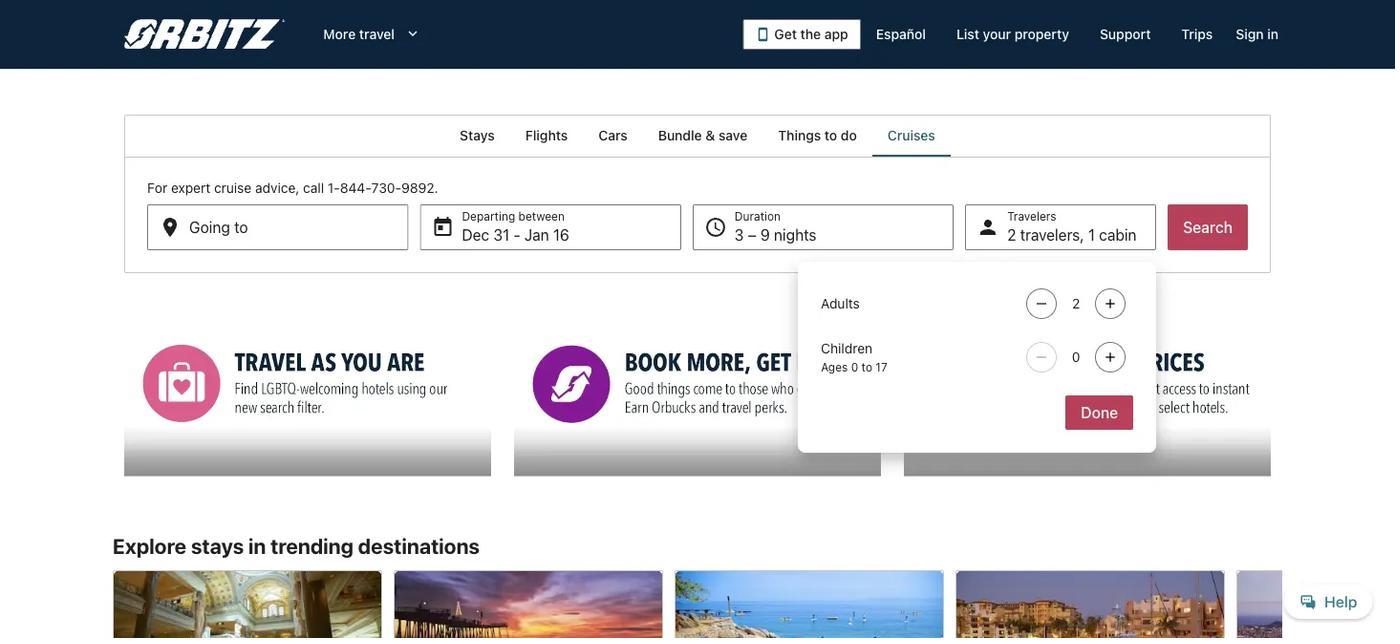 Task type: locate. For each thing, give the bounding box(es) containing it.
0 vertical spatial in
[[1267, 26, 1279, 42]]

flights
[[525, 128, 568, 143]]

call
[[303, 180, 324, 196]]

travel
[[359, 26, 395, 42]]

increase the number of children image
[[1099, 350, 1122, 365]]

for
[[147, 180, 167, 196]]

in right sign
[[1267, 26, 1279, 42]]

more travel
[[323, 26, 395, 42]]

español
[[876, 26, 926, 42]]

your
[[983, 26, 1011, 42]]

more travel button
[[308, 17, 437, 52]]

16
[[553, 226, 569, 244]]

explore stays in trending destinations
[[113, 534, 480, 559]]

nights
[[774, 226, 817, 244]]

search
[[1183, 218, 1233, 237]]

1-
[[328, 180, 340, 196]]

-
[[513, 226, 520, 244]]

do
[[841, 128, 857, 143]]

to
[[825, 128, 837, 143], [862, 360, 872, 374]]

&
[[706, 128, 715, 143]]

9892.
[[401, 180, 438, 196]]

1 vertical spatial in
[[248, 534, 266, 559]]

1 horizontal spatial in
[[1267, 26, 1279, 42]]

in
[[1267, 26, 1279, 42], [248, 534, 266, 559]]

dec 31 - jan 16 button
[[420, 204, 681, 250]]

in inside main content
[[248, 534, 266, 559]]

increase the number of adults image
[[1099, 296, 1122, 312]]

sign
[[1236, 26, 1264, 42]]

tab list
[[124, 115, 1271, 157]]

get
[[774, 26, 797, 42]]

in inside "dropdown button"
[[1267, 26, 1279, 42]]

property
[[1015, 26, 1069, 42]]

3 – 9 nights
[[735, 226, 817, 244]]

download the app button image
[[755, 27, 771, 42]]

save
[[719, 128, 748, 143]]

844-
[[340, 180, 371, 196]]

things
[[778, 128, 821, 143]]

adults
[[821, 296, 860, 312]]

tab list containing stays
[[124, 115, 1271, 157]]

orbitz logo image
[[124, 19, 285, 50]]

bundle
[[658, 128, 702, 143]]

3 – 9 nights button
[[693, 204, 954, 250]]

to right 0
[[862, 360, 872, 374]]

0 horizontal spatial to
[[825, 128, 837, 143]]

explore
[[113, 534, 186, 559]]

more
[[323, 26, 356, 42]]

to left do
[[825, 128, 837, 143]]

support link
[[1085, 17, 1166, 52]]

0 horizontal spatial in
[[248, 534, 266, 559]]

–
[[748, 226, 757, 244]]

1 vertical spatial to
[[862, 360, 872, 374]]

730-
[[371, 180, 401, 196]]

2
[[1007, 226, 1016, 244]]

decrease the number of adults image
[[1030, 296, 1053, 312]]

tab list inside explore stays in trending destinations main content
[[124, 115, 1271, 157]]

bundle & save
[[658, 128, 748, 143]]

things to do
[[778, 128, 857, 143]]

children ages 0 to 17
[[821, 341, 888, 374]]

stays link
[[445, 115, 510, 157]]

cruises
[[888, 128, 935, 143]]

1 horizontal spatial to
[[862, 360, 872, 374]]

in right stays
[[248, 534, 266, 559]]

the
[[800, 26, 821, 42]]

0 vertical spatial to
[[825, 128, 837, 143]]

31
[[493, 226, 509, 244]]

cruise
[[214, 180, 252, 196]]

stays
[[460, 128, 495, 143]]

bundle & save link
[[643, 115, 763, 157]]

to inside children ages 0 to 17
[[862, 360, 872, 374]]



Task type: describe. For each thing, give the bounding box(es) containing it.
for expert cruise advice, call 1-844-730-9892.
[[147, 180, 438, 196]]

stays
[[191, 534, 244, 559]]

to inside things to do link
[[825, 128, 837, 143]]

trips link
[[1166, 17, 1228, 52]]

things to do link
[[763, 115, 872, 157]]

dec
[[462, 226, 489, 244]]

2 travelers, 1 cabin button
[[965, 204, 1156, 250]]

explore stays in trending destinations main content
[[0, 115, 1395, 638]]

get the app
[[774, 26, 848, 42]]

sign in button
[[1228, 17, 1286, 52]]

done
[[1081, 404, 1118, 422]]

jan
[[524, 226, 549, 244]]

done button
[[1066, 396, 1133, 430]]

cruises link
[[872, 115, 951, 157]]

get the app link
[[743, 19, 861, 50]]

destinations
[[358, 534, 480, 559]]

trips
[[1181, 26, 1213, 42]]

0
[[851, 360, 858, 374]]

9
[[761, 226, 770, 244]]

2 travelers, 1 cabin
[[1007, 226, 1137, 244]]

decrease the number of children image
[[1030, 350, 1053, 365]]

app
[[825, 26, 848, 42]]

flights link
[[510, 115, 583, 157]]

search button
[[1168, 204, 1248, 250]]

list your property
[[957, 26, 1069, 42]]

cabin
[[1099, 226, 1137, 244]]

3
[[735, 226, 744, 244]]

support
[[1100, 26, 1151, 42]]

list your property link
[[941, 17, 1085, 52]]

español button
[[861, 17, 941, 52]]

expert
[[171, 180, 210, 196]]

cars link
[[583, 115, 643, 157]]

ages
[[821, 360, 848, 374]]

17
[[876, 360, 888, 374]]

children
[[821, 341, 873, 356]]

list
[[957, 26, 979, 42]]

travelers,
[[1020, 226, 1084, 244]]

cars
[[598, 128, 628, 143]]

1
[[1088, 226, 1095, 244]]

dec 31 - jan 16
[[462, 226, 569, 244]]

advice,
[[255, 180, 299, 196]]

trending
[[271, 534, 354, 559]]

sign in
[[1236, 26, 1279, 42]]



Task type: vqa. For each thing, say whether or not it's contained in the screenshot.
into
no



